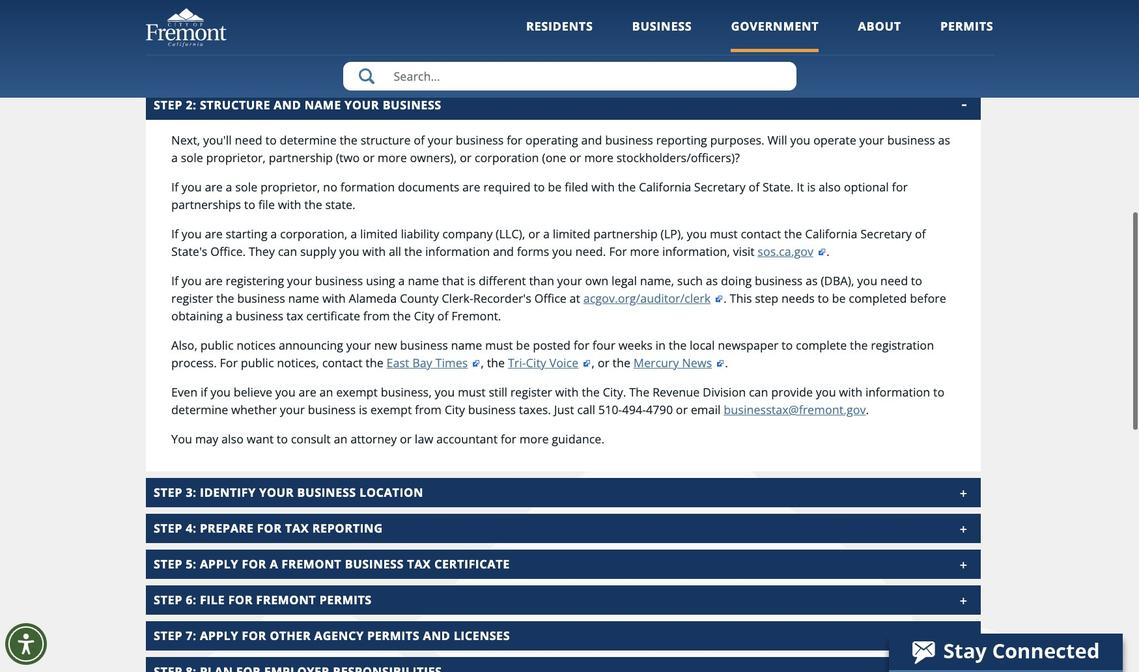 Task type: describe. For each thing, give the bounding box(es) containing it.
(two
[[336, 150, 360, 165]]

guidance.
[[552, 431, 604, 447]]

secretary inside if you are a sole proprietor, no formation documents are required to be filed with the california secretary of state. it is also optional for partnerships to file with the state.
[[694, 179, 746, 195]]

completed
[[849, 290, 907, 306]]

acgov.org/auditor/clerk
[[583, 290, 711, 306]]

filed
[[565, 179, 588, 195]]

even if you believe you are an exempt business, you must still register with the city. the revenue division can provide you with information to determine whether your business is exempt from city business taxes. just call 510-494-4790 or email
[[171, 384, 945, 417]]

or down 'four'
[[598, 355, 610, 371]]

to right "required"
[[534, 179, 545, 195]]

reporting
[[656, 132, 707, 148]]

east bay times
[[387, 355, 468, 371]]

step 5: apply for a fremont business tax certificate
[[154, 556, 510, 572]]

california inside if you are a sole proprietor, no formation documents are required to be filed with the california secretary of state. it is also optional for partnerships to file with the state.
[[639, 179, 691, 195]]

with inside if you are starting a corporation, a limited liability company (llc), or a limited partnership (lp), you must contact the california secretary of state's office. they can supply you with all the information and forms you need. for more information, visit
[[362, 244, 386, 259]]

visit fremont.opencounter.com
[[171, 44, 348, 59]]

the inside . this step needs to be completed before obtaining a business tax certificate from the city of fremont.
[[393, 308, 411, 324]]

email
[[691, 402, 721, 417]]

forms
[[517, 244, 549, 259]]

business down the still
[[468, 402, 516, 417]]

1 horizontal spatial public
[[241, 355, 274, 371]]

to right want
[[277, 431, 288, 447]]

your down supply
[[287, 273, 312, 289]]

your up owners),
[[428, 132, 453, 148]]

file
[[258, 197, 275, 212]]

to inside . this step needs to be completed before obtaining a business tax certificate from the city of fremont.
[[818, 290, 829, 306]]

just
[[554, 402, 574, 417]]

announcing
[[279, 337, 343, 353]]

licenses
[[454, 628, 510, 643]]

the left state.
[[304, 197, 322, 212]]

you up state's
[[182, 226, 202, 242]]

they
[[249, 244, 275, 259]]

about link
[[858, 18, 901, 52]]

no
[[323, 179, 337, 195]]

needs
[[782, 290, 815, 306]]

contact inside if you are starting a corporation, a limited liability company (llc), or a limited partnership (lp), you must contact the california secretary of state's office. they can supply you with all the information and forms you need. for more information, visit
[[741, 226, 781, 242]]

a inside if you are a sole proprietor, no formation documents are required to be filed with the california secretary of state. it is also optional for partnerships to file with the state.
[[226, 179, 232, 195]]

(lp),
[[661, 226, 684, 242]]

obtaining
[[171, 308, 223, 324]]

you down times
[[435, 384, 455, 400]]

proprietor, inside next, you'll need to determine the structure of your business for operating and business reporting purposes. will you operate your business as a sole proprietor, partnership (two or more owners), or corporation (one or more stockholders/officers)?
[[206, 150, 266, 165]]

corporation,
[[280, 226, 347, 242]]

county
[[400, 290, 439, 306]]

and inside if you are starting a corporation, a limited liability company (llc), or a limited partnership (lp), you must contact the california secretary of state's office. they can supply you with all the information and forms you need. for more information, visit
[[493, 244, 514, 259]]

apply for 5:
[[200, 556, 238, 572]]

the right complete
[[850, 337, 868, 353]]

office
[[534, 290, 567, 306]]

if you are registering your business using a name that is different than your own legal name, such as doing business as (dba), you need to register the business name with alameda county clerk-recorder's office at
[[171, 273, 922, 306]]

step for step 7: apply for other agency permits and licenses
[[154, 628, 182, 643]]

0 horizontal spatial tax
[[285, 520, 309, 536]]

for up the step 6: file for fremont permits
[[242, 556, 266, 572]]

you right supply
[[339, 244, 359, 259]]

attorney
[[350, 431, 397, 447]]

more up filed
[[584, 150, 614, 165]]

for down step 3: identify your business location
[[257, 520, 282, 536]]

documents
[[398, 179, 459, 195]]

also,
[[171, 337, 197, 353]]

information inside even if you believe you are an exempt business, you must still register with the city. the revenue division can provide you with information to determine whether your business is exempt from city business taxes. just call 510-494-4790 or email
[[866, 384, 930, 400]]

a down state.
[[351, 226, 357, 242]]

business inside also, public notices announcing your new business name must be posted for four weeks in the local newspaper to complete the registration process. for public notices, contact the
[[400, 337, 448, 353]]

of inside . this step needs to be completed before obtaining a business tax certificate from the city of fremont.
[[437, 308, 448, 324]]

to left get
[[364, 44, 375, 59]]

also, public notices announcing your new business name must be posted for four weeks in the local newspaper to complete the registration process. for public notices, contact the
[[171, 337, 934, 371]]

will
[[768, 132, 787, 148]]

(dba),
[[821, 273, 854, 289]]

1 vertical spatial fremont
[[256, 592, 316, 608]]

to get started!
[[361, 44, 441, 59]]

complete
[[796, 337, 847, 353]]

more down structure
[[378, 150, 407, 165]]

certificate
[[306, 308, 360, 324]]

(llc),
[[496, 226, 525, 242]]

must inside if you are starting a corporation, a limited liability company (llc), or a limited partnership (lp), you must contact the california secretary of state's office. they can supply you with all the information and forms you need. for more information, visit
[[710, 226, 738, 242]]

for inside if you are a sole proprietor, no formation documents are required to be filed with the california secretary of state. it is also optional for partnerships to file with the state.
[[892, 179, 908, 195]]

company
[[442, 226, 493, 242]]

still
[[489, 384, 507, 400]]

0 horizontal spatial public
[[200, 337, 234, 353]]

government
[[731, 18, 819, 34]]

2 limited from the left
[[553, 226, 590, 242]]

owners),
[[410, 150, 457, 165]]

the right in on the bottom right
[[669, 337, 687, 353]]

0 horizontal spatial name
[[288, 290, 319, 306]]

accountant
[[436, 431, 498, 447]]

1 vertical spatial your
[[259, 485, 294, 500]]

formation
[[340, 179, 395, 195]]

, for , or the mercury news
[[592, 355, 595, 371]]

more inside if you are starting a corporation, a limited liability company (llc), or a limited partnership (lp), you must contact the california secretary of state's office. they can supply you with all the information and forms you need. for more information, visit
[[630, 244, 659, 259]]

sos.ca.gov
[[758, 244, 813, 259]]

using
[[366, 273, 395, 289]]

(one
[[542, 150, 566, 165]]

more down the taxes.
[[519, 431, 549, 447]]

businesstax@fremont.gov .
[[724, 402, 869, 417]]

7:
[[186, 628, 196, 643]]

a inside . this step needs to be completed before obtaining a business tax certificate from the city of fremont.
[[226, 308, 232, 324]]

0 vertical spatial permits
[[940, 18, 994, 34]]

name,
[[640, 273, 674, 289]]

2:
[[186, 97, 196, 113]]

must inside even if you believe you are an exempt business, you must still register with the city. the revenue division can provide you with information to determine whether your business is exempt from city business taxes. just call 510-494-4790 or email
[[458, 384, 486, 400]]

or right owners),
[[460, 150, 472, 165]]

step
[[755, 290, 779, 306]]

4790
[[646, 402, 673, 417]]

or right (one
[[569, 150, 581, 165]]

are left "required"
[[462, 179, 480, 195]]

want
[[247, 431, 274, 447]]

you right provide
[[816, 384, 836, 400]]

for left other
[[242, 628, 266, 643]]

agency
[[314, 628, 364, 643]]

for inside next, you'll need to determine the structure of your business for operating and business reporting purposes. will you operate your business as a sole proprietor, partnership (two or more owners), or corporation (one or more stockholders/officers)?
[[507, 132, 522, 148]]

location
[[360, 485, 423, 500]]

business up consult
[[308, 402, 356, 417]]

for inside if you are starting a corporation, a limited liability company (llc), or a limited partnership (lp), you must contact the california secretary of state's office. they can supply you with all the information and forms you need. for more information, visit
[[609, 244, 627, 259]]

a up the 'forms'
[[543, 226, 550, 242]]

1 vertical spatial city
[[526, 355, 546, 371]]

apply for 7:
[[200, 628, 238, 643]]

Search text field
[[343, 62, 796, 91]]

this
[[730, 290, 752, 306]]

, or the mercury news
[[592, 355, 712, 371]]

purposes.
[[710, 132, 764, 148]]

at
[[570, 290, 580, 306]]

register inside if you are registering your business using a name that is different than your own legal name, such as doing business as (dba), you need to register the business name with alameda county clerk-recorder's office at
[[171, 290, 213, 306]]

that
[[442, 273, 464, 289]]

business up certificate
[[315, 273, 363, 289]]

of inside if you are a sole proprietor, no formation documents are required to be filed with the california secretary of state. it is also optional for partnerships to file with the state.
[[749, 179, 760, 195]]

step for step 2: structure and name your business
[[154, 97, 182, 113]]

other
[[270, 628, 311, 643]]

doing
[[721, 273, 752, 289]]

may
[[195, 431, 218, 447]]

2 vertical spatial permits
[[367, 628, 420, 643]]

a down 'step 4: prepare for tax reporting'
[[270, 556, 278, 572]]

0 horizontal spatial as
[[706, 273, 718, 289]]

next,
[[171, 132, 200, 148]]

with down complete
[[839, 384, 862, 400]]

the down new
[[366, 355, 384, 371]]

business up corporation
[[456, 132, 504, 148]]

even
[[171, 384, 197, 400]]

or inside if you are starting a corporation, a limited liability company (llc), or a limited partnership (lp), you must contact the california secretary of state's office. they can supply you with all the information and forms you need. for more information, visit
[[528, 226, 540, 242]]

or left law
[[400, 431, 412, 447]]

a up they
[[271, 226, 277, 242]]

stay connected image
[[889, 634, 1122, 670]]

or inside even if you believe you are an exempt business, you must still register with the city. the revenue division can provide you with information to determine whether your business is exempt from city business taxes. just call 510-494-4790 or email
[[676, 402, 688, 417]]

partnership inside next, you'll need to determine the structure of your business for operating and business reporting purposes. will you operate your business as a sole proprietor, partnership (two or more owners), or corporation (one or more stockholders/officers)?
[[269, 150, 333, 165]]

, for , the tri-city voice
[[481, 355, 484, 371]]

need.
[[575, 244, 606, 259]]

file
[[200, 592, 225, 608]]

is inside if you are registering your business using a name that is different than your own legal name, such as doing business as (dba), you need to register the business name with alameda county clerk-recorder's office at
[[467, 273, 476, 289]]

a inside if you are registering your business using a name that is different than your own legal name, such as doing business as (dba), you need to register the business name with alameda county clerk-recorder's office at
[[398, 273, 405, 289]]

0 vertical spatial exempt
[[336, 384, 378, 400]]

you down state's
[[182, 273, 202, 289]]

can inside even if you believe you are an exempt business, you must still register with the city. the revenue division can provide you with information to determine whether your business is exempt from city business taxes. just call 510-494-4790 or email
[[749, 384, 768, 400]]

with right filed
[[591, 179, 615, 195]]

of inside next, you'll need to determine the structure of your business for operating and business reporting purposes. will you operate your business as a sole proprietor, partnership (two or more owners), or corporation (one or more stockholders/officers)?
[[414, 132, 425, 148]]

for right file
[[228, 592, 253, 608]]

. inside . this step needs to be completed before obtaining a business tax certificate from the city of fremont.
[[724, 290, 727, 306]]

sos.ca.gov link
[[758, 244, 826, 259]]

east bay times link
[[387, 355, 481, 371]]

also inside if you are a sole proprietor, no formation documents are required to be filed with the california secretary of state. it is also optional for partnerships to file with the state.
[[819, 179, 841, 195]]

california inside if you are starting a corporation, a limited liability company (llc), or a limited partnership (lp), you must contact the california secretary of state's office. they can supply you with all the information and forms you need. for more information, visit
[[805, 226, 857, 242]]

0 vertical spatial name
[[408, 273, 439, 289]]

if you are starting a corporation, a limited liability company (llc), or a limited partnership (lp), you must contact the california secretary of state's office. they can supply you with all the information and forms you need. for more information, visit
[[171, 226, 926, 259]]

with inside if you are registering your business using a name that is different than your own legal name, such as doing business as (dba), you need to register the business name with alameda county clerk-recorder's office at
[[322, 290, 346, 306]]

the
[[629, 384, 650, 400]]

register inside even if you believe you are an exempt business, you must still register with the city. the revenue division can provide you with information to determine whether your business is exempt from city business taxes. just call 510-494-4790 or email
[[510, 384, 552, 400]]

the right all
[[404, 244, 422, 259]]

you up completed
[[857, 273, 877, 289]]

city inside even if you believe you are an exempt business, you must still register with the city. the revenue division can provide you with information to determine whether your business is exempt from city business taxes. just call 510-494-4790 or email
[[445, 402, 465, 417]]

fremont.opencounter.com
[[197, 44, 348, 59]]

if for if you are a sole proprietor, no formation documents are required to be filed with the california secretary of state. it is also optional for partnerships to file with the state.
[[171, 179, 179, 195]]

you right if
[[210, 384, 231, 400]]

whether
[[231, 402, 277, 417]]

residents
[[526, 18, 593, 34]]

business inside . this step needs to be completed before obtaining a business tax certificate from the city of fremont.
[[236, 308, 283, 324]]

are for with
[[205, 179, 223, 195]]

you left need.
[[552, 244, 572, 259]]

all
[[389, 244, 401, 259]]

name inside also, public notices announcing your new business name must be posted for four weeks in the local newspaper to complete the registration process. for public notices, contact the
[[451, 337, 482, 353]]

registration
[[871, 337, 934, 353]]

you inside next, you'll need to determine the structure of your business for operating and business reporting purposes. will you operate your business as a sole proprietor, partnership (two or more owners), or corporation (one or more stockholders/officers)?
[[790, 132, 810, 148]]

state.
[[763, 179, 794, 195]]

before
[[910, 290, 946, 306]]

494-
[[622, 402, 646, 417]]

government link
[[731, 18, 819, 52]]



Task type: locate. For each thing, give the bounding box(es) containing it.
business down 'registering'
[[237, 290, 285, 306]]

fremont down 'reporting'
[[282, 556, 341, 572]]

also right it
[[819, 179, 841, 195]]

1 horizontal spatial for
[[609, 244, 627, 259]]

and inside next, you'll need to determine the structure of your business for operating and business reporting purposes. will you operate your business as a sole proprietor, partnership (two or more owners), or corporation (one or more stockholders/officers)?
[[581, 132, 602, 148]]

2 horizontal spatial city
[[526, 355, 546, 371]]

or
[[363, 150, 375, 165], [460, 150, 472, 165], [569, 150, 581, 165], [528, 226, 540, 242], [598, 355, 610, 371], [676, 402, 688, 417], [400, 431, 412, 447]]

0 vertical spatial if
[[171, 179, 179, 195]]

1 horizontal spatial need
[[880, 273, 908, 289]]

the right filed
[[618, 179, 636, 195]]

2 horizontal spatial be
[[832, 290, 846, 306]]

in
[[656, 337, 666, 353]]

of up before
[[915, 226, 926, 242]]

1 vertical spatial if
[[171, 226, 179, 242]]

1 vertical spatial is
[[467, 273, 476, 289]]

0 horizontal spatial is
[[359, 402, 367, 417]]

to inside next, you'll need to determine the structure of your business for operating and business reporting purposes. will you operate your business as a sole proprietor, partnership (two or more owners), or corporation (one or more stockholders/officers)?
[[265, 132, 277, 148]]

the inside next, you'll need to determine the structure of your business for operating and business reporting purposes. will you operate your business as a sole proprietor, partnership (two or more owners), or corporation (one or more stockholders/officers)?
[[340, 132, 358, 148]]

1 horizontal spatial be
[[548, 179, 562, 195]]

revenue
[[653, 384, 700, 400]]

determine
[[280, 132, 337, 148], [171, 402, 228, 417]]

the left tri-
[[487, 355, 505, 371]]

be inside . this step needs to be completed before obtaining a business tax certificate from the city of fremont.
[[832, 290, 846, 306]]

1 horizontal spatial can
[[749, 384, 768, 400]]

news
[[682, 355, 712, 371]]

an down the announcing
[[319, 384, 333, 400]]

1 horizontal spatial city
[[445, 402, 465, 417]]

get
[[378, 44, 395, 59]]

name
[[408, 273, 439, 289], [288, 290, 319, 306], [451, 337, 482, 353]]

contact
[[741, 226, 781, 242], [322, 355, 363, 371]]

state.
[[325, 197, 355, 212]]

0 horizontal spatial ,
[[481, 355, 484, 371]]

1 horizontal spatial determine
[[280, 132, 337, 148]]

process.
[[171, 355, 217, 371]]

for right need.
[[609, 244, 627, 259]]

2 horizontal spatial name
[[451, 337, 482, 353]]

and left licenses
[[423, 628, 450, 643]]

information inside if you are starting a corporation, a limited liability company (llc), or a limited partnership (lp), you must contact the california secretary of state's office. they can supply you with all the information and forms you need. for more information, visit
[[425, 244, 490, 259]]

exempt
[[336, 384, 378, 400], [370, 402, 412, 417]]

be up tri-
[[516, 337, 530, 353]]

to up before
[[911, 273, 922, 289]]

0 vertical spatial must
[[710, 226, 738, 242]]

with up just on the bottom
[[555, 384, 579, 400]]

2 vertical spatial must
[[458, 384, 486, 400]]

the up call
[[582, 384, 600, 400]]

0 vertical spatial determine
[[280, 132, 337, 148]]

city inside . this step needs to be completed before obtaining a business tax certificate from the city of fremont.
[[414, 308, 434, 324]]

the up the obtaining
[[216, 290, 234, 306]]

sole
[[181, 150, 203, 165], [235, 179, 257, 195]]

step left 4:
[[154, 520, 182, 536]]

your
[[428, 132, 453, 148], [859, 132, 884, 148], [287, 273, 312, 289], [557, 273, 582, 289], [346, 337, 371, 353], [280, 402, 305, 417]]

tax down step 3: identify your business location
[[285, 520, 309, 536]]

1 vertical spatial information
[[866, 384, 930, 400]]

step 2: structure and name your business
[[154, 97, 441, 113]]

california up sos.ca.gov link
[[805, 226, 857, 242]]

, the tri-city voice
[[481, 355, 579, 371]]

name up tax
[[288, 290, 319, 306]]

businesstax@fremont.gov
[[724, 402, 866, 417]]

business up optional
[[887, 132, 935, 148]]

taxes.
[[519, 402, 551, 417]]

1 horizontal spatial information
[[866, 384, 930, 400]]

to inside if you are registering your business using a name that is different than your own legal name, such as doing business as (dba), you need to register the business name with alameda county clerk-recorder's office at
[[911, 273, 922, 289]]

0 horizontal spatial information
[[425, 244, 490, 259]]

california down stockholders/officers)?
[[639, 179, 691, 195]]

2 horizontal spatial as
[[938, 132, 950, 148]]

0 vertical spatial also
[[819, 179, 841, 195]]

an for consult
[[334, 431, 347, 447]]

name
[[304, 97, 341, 113]]

business,
[[381, 384, 432, 400]]

for left 'four'
[[574, 337, 589, 353]]

step for step 3: identify your business location
[[154, 485, 182, 500]]

1 apply from the top
[[200, 556, 238, 572]]

apply
[[200, 556, 238, 572], [200, 628, 238, 643]]

0 vertical spatial public
[[200, 337, 234, 353]]

1 horizontal spatial your
[[345, 97, 379, 113]]

step for step 6: file for fremont permits
[[154, 592, 182, 608]]

if inside if you are registering your business using a name that is different than your own legal name, such as doing business as (dba), you need to register the business name with alameda county clerk-recorder's office at
[[171, 273, 179, 289]]

0 vertical spatial city
[[414, 308, 434, 324]]

need
[[235, 132, 262, 148], [880, 273, 908, 289]]

if up partnerships
[[171, 179, 179, 195]]

your up 'step 4: prepare for tax reporting'
[[259, 485, 294, 500]]

1 limited from the left
[[360, 226, 398, 242]]

public
[[200, 337, 234, 353], [241, 355, 274, 371]]

sole inside next, you'll need to determine the structure of your business for operating and business reporting purposes. will you operate your business as a sole proprietor, partnership (two or more owners), or corporation (one or more stockholders/officers)?
[[181, 150, 203, 165]]

contact up visit
[[741, 226, 781, 242]]

can right they
[[278, 244, 297, 259]]

with up certificate
[[322, 290, 346, 306]]

secretary inside if you are starting a corporation, a limited liability company (llc), or a limited partnership (lp), you must contact the california secretary of state's office. they can supply you with all the information and forms you need. for more information, visit
[[861, 226, 912, 242]]

next, you'll need to determine the structure of your business for operating and business reporting purposes. will you operate your business as a sole proprietor, partnership (two or more owners), or corporation (one or more stockholders/officers)?
[[171, 132, 950, 165]]

your up 'at'
[[557, 273, 582, 289]]

6 step from the top
[[154, 628, 182, 643]]

1 if from the top
[[171, 179, 179, 195]]

are inside if you are registering your business using a name that is different than your own legal name, such as doing business as (dba), you need to register the business name with alameda county clerk-recorder's office at
[[205, 273, 223, 289]]

1 vertical spatial secretary
[[861, 226, 912, 242]]

to inside also, public notices announcing your new business name must be posted for four weeks in the local newspaper to complete the registration process. for public notices, contact the
[[782, 337, 793, 353]]

must inside also, public notices announcing your new business name must be posted for four weeks in the local newspaper to complete the registration process. for public notices, contact the
[[485, 337, 513, 353]]

recorder's
[[473, 290, 531, 306]]

1 horizontal spatial sole
[[235, 179, 257, 195]]

the up (two
[[340, 132, 358, 148]]

0 vertical spatial california
[[639, 179, 691, 195]]

as inside next, you'll need to determine the structure of your business for operating and business reporting purposes. will you operate your business as a sole proprietor, partnership (two or more owners), or corporation (one or more stockholders/officers)?
[[938, 132, 950, 148]]

register
[[171, 290, 213, 306], [510, 384, 552, 400]]

1 , from the left
[[481, 355, 484, 371]]

0 horizontal spatial for
[[220, 355, 238, 371]]

new
[[374, 337, 397, 353]]

1 vertical spatial sole
[[235, 179, 257, 195]]

1 vertical spatial for
[[220, 355, 238, 371]]

2 if from the top
[[171, 226, 179, 242]]

with right file
[[278, 197, 301, 212]]

residents link
[[526, 18, 593, 52]]

determine inside even if you believe you are an exempt business, you must still register with the city. the revenue division can provide you with information to determine whether your business is exempt from city business taxes. just call 510-494-4790 or email
[[171, 402, 228, 417]]

business up stockholders/officers)?
[[605, 132, 653, 148]]

to inside even if you believe you are an exempt business, you must still register with the city. the revenue division can provide you with information to determine whether your business is exempt from city business taxes. just call 510-494-4790 or email
[[933, 384, 945, 400]]

the inside if you are registering your business using a name that is different than your own legal name, such as doing business as (dba), you need to register the business name with alameda county clerk-recorder's office at
[[216, 290, 234, 306]]

0 horizontal spatial limited
[[360, 226, 398, 242]]

0 horizontal spatial be
[[516, 337, 530, 353]]

1 horizontal spatial secretary
[[861, 226, 912, 242]]

1 horizontal spatial california
[[805, 226, 857, 242]]

4 step from the top
[[154, 556, 182, 572]]

0 vertical spatial fremont
[[282, 556, 341, 572]]

your right operate
[[859, 132, 884, 148]]

than
[[529, 273, 554, 289]]

be inside if you are a sole proprietor, no formation documents are required to be filed with the california secretary of state. it is also optional for partnerships to file with the state.
[[548, 179, 562, 195]]

fremont.opencounter.com link
[[197, 44, 361, 59]]

apply right 7:
[[200, 628, 238, 643]]

0 vertical spatial can
[[278, 244, 297, 259]]

the up sos.ca.gov link
[[784, 226, 802, 242]]

tax left the certificate
[[407, 556, 431, 572]]

0 horizontal spatial partnership
[[269, 150, 333, 165]]

if for if you are starting a corporation, a limited liability company (llc), or a limited partnership (lp), you must contact the california secretary of state's office. they can supply you with all the information and forms you need. for more information, visit
[[171, 226, 179, 242]]

0 vertical spatial apply
[[200, 556, 238, 572]]

proprietor, inside if you are a sole proprietor, no formation documents are required to be filed with the california secretary of state. it is also optional for partnerships to file with the state.
[[260, 179, 320, 195]]

1 vertical spatial proprietor,
[[260, 179, 320, 195]]

1 vertical spatial california
[[805, 226, 857, 242]]

from inside . this step needs to be completed before obtaining a business tax certificate from the city of fremont.
[[363, 308, 390, 324]]

your
[[345, 97, 379, 113], [259, 485, 294, 500]]

determine down step 2: structure and name your business
[[280, 132, 337, 148]]

more
[[378, 150, 407, 165], [584, 150, 614, 165], [630, 244, 659, 259], [519, 431, 549, 447]]

are for business
[[205, 273, 223, 289]]

tax
[[286, 308, 303, 324]]

public down notices
[[241, 355, 274, 371]]

you right will
[[790, 132, 810, 148]]

exempt left 'business,'
[[336, 384, 378, 400]]

newspaper
[[718, 337, 779, 353]]

voice
[[549, 355, 579, 371]]

optional
[[844, 179, 889, 195]]

step for step 5: apply for a fremont business tax certificate
[[154, 556, 182, 572]]

2 step from the top
[[154, 485, 182, 500]]

you inside if you are a sole proprietor, no formation documents are required to be filed with the california secretary of state. it is also optional for partnerships to file with the state.
[[182, 179, 202, 195]]

call
[[577, 402, 595, 417]]

1 vertical spatial register
[[510, 384, 552, 400]]

east
[[387, 355, 409, 371]]

posted
[[533, 337, 571, 353]]

0 horizontal spatial also
[[221, 431, 244, 447]]

as for your
[[938, 132, 950, 148]]

certificate
[[434, 556, 510, 572]]

step for step 4: prepare for tax reporting
[[154, 520, 182, 536]]

must left the still
[[458, 384, 486, 400]]

apply right 5:
[[200, 556, 238, 572]]

for
[[507, 132, 522, 148], [892, 179, 908, 195], [574, 337, 589, 353], [501, 431, 516, 447], [257, 520, 282, 536], [242, 556, 266, 572], [228, 592, 253, 608], [242, 628, 266, 643]]

businesstax@fremont.gov link
[[724, 402, 866, 417]]

determine inside next, you'll need to determine the structure of your business for operating and business reporting purposes. will you operate your business as a sole proprietor, partnership (two or more owners), or corporation (one or more stockholders/officers)?
[[280, 132, 337, 148]]

california
[[639, 179, 691, 195], [805, 226, 857, 242]]

partnerships
[[171, 197, 241, 212]]

stockholders/officers)?
[[617, 150, 740, 165]]

to left file
[[244, 197, 255, 212]]

is right that
[[467, 273, 476, 289]]

1 vertical spatial need
[[880, 273, 908, 289]]

are inside even if you believe you are an exempt business, you must still register with the city. the revenue division can provide you with information to determine whether your business is exempt from city business taxes. just call 510-494-4790 or email
[[299, 384, 316, 400]]

step left 7:
[[154, 628, 182, 643]]

if inside if you are starting a corporation, a limited liability company (llc), or a limited partnership (lp), you must contact the california secretary of state's office. they can supply you with all the information and forms you need. for more information, visit
[[171, 226, 179, 242]]

0 horizontal spatial determine
[[171, 402, 228, 417]]

name up times
[[451, 337, 482, 353]]

public up process.
[[200, 337, 234, 353]]

for inside also, public notices announcing your new business name must be posted for four weeks in the local newspaper to complete the registration process. for public notices, contact the
[[574, 337, 589, 353]]

can inside if you are starting a corporation, a limited liability company (llc), or a limited partnership (lp), you must contact the california secretary of state's office. they can supply you with all the information and forms you need. for more information, visit
[[278, 244, 297, 259]]

0 vertical spatial be
[[548, 179, 562, 195]]

clerk-
[[442, 290, 473, 306]]

registering
[[226, 273, 284, 289]]

contact inside also, public notices announcing your new business name must be posted for four weeks in the local newspaper to complete the registration process. for public notices, contact the
[[322, 355, 363, 371]]

0 vertical spatial your
[[345, 97, 379, 113]]

secretary down optional
[[861, 226, 912, 242]]

0 horizontal spatial register
[[171, 290, 213, 306]]

if
[[171, 179, 179, 195], [171, 226, 179, 242], [171, 273, 179, 289]]

1 horizontal spatial from
[[415, 402, 442, 417]]

must
[[710, 226, 738, 242], [485, 337, 513, 353], [458, 384, 486, 400]]

it
[[797, 179, 804, 195]]

permits link
[[940, 18, 994, 52]]

2 apply from the top
[[200, 628, 238, 643]]

step 7: apply for other agency permits and licenses
[[154, 628, 510, 643]]

required
[[483, 179, 531, 195]]

identify
[[200, 485, 256, 500]]

business link
[[632, 18, 692, 52]]

6:
[[186, 592, 196, 608]]

1 vertical spatial apply
[[200, 628, 238, 643]]

mercury news link
[[634, 355, 725, 371]]

information
[[425, 244, 490, 259], [866, 384, 930, 400]]

or right (two
[[363, 150, 375, 165]]

need inside next, you'll need to determine the structure of your business for operating and business reporting purposes. will you operate your business as a sole proprietor, partnership (two or more owners), or corporation (one or more stockholders/officers)?
[[235, 132, 262, 148]]

1 vertical spatial partnership
[[593, 226, 658, 242]]

about
[[858, 18, 901, 34]]

be inside also, public notices announcing your new business name must be posted for four weeks in the local newspaper to complete the registration process. for public notices, contact the
[[516, 337, 530, 353]]

consult
[[291, 431, 331, 447]]

is inside even if you believe you are an exempt business, you must still register with the city. the revenue division can provide you with information to determine whether your business is exempt from city business taxes. just call 510-494-4790 or email
[[359, 402, 367, 417]]

0 vertical spatial contact
[[741, 226, 781, 242]]

you down notices,
[[275, 384, 296, 400]]

1 vertical spatial public
[[241, 355, 274, 371]]

1 horizontal spatial is
[[467, 273, 476, 289]]

0 horizontal spatial an
[[319, 384, 333, 400]]

0 vertical spatial for
[[609, 244, 627, 259]]

local
[[690, 337, 715, 353]]

are inside if you are starting a corporation, a limited liability company (llc), or a limited partnership (lp), you must contact the california secretary of state's office. they can supply you with all the information and forms you need. for more information, visit
[[205, 226, 223, 242]]

proprietor, down you'll
[[206, 150, 266, 165]]

limited
[[360, 226, 398, 242], [553, 226, 590, 242]]

if down state's
[[171, 273, 179, 289]]

sole up partnerships
[[235, 179, 257, 195]]

provide
[[771, 384, 813, 400]]

of inside if you are starting a corporation, a limited liability company (llc), or a limited partnership (lp), you must contact the california secretary of state's office. they can supply you with all the information and forms you need. for more information, visit
[[915, 226, 926, 242]]

1 horizontal spatial tax
[[407, 556, 431, 572]]

limited up need.
[[553, 226, 590, 242]]

0 vertical spatial information
[[425, 244, 490, 259]]

your inside even if you believe you are an exempt business, you must still register with the city. the revenue division can provide you with information to determine whether your business is exempt from city business taxes. just call 510-494-4790 or email
[[280, 402, 305, 417]]

0 horizontal spatial city
[[414, 308, 434, 324]]

5:
[[186, 556, 196, 572]]

different
[[479, 273, 526, 289]]

believe
[[234, 384, 272, 400]]

2 horizontal spatial is
[[807, 179, 816, 195]]

more up name,
[[630, 244, 659, 259]]

2 vertical spatial if
[[171, 273, 179, 289]]

5 step from the top
[[154, 592, 182, 608]]

an inside even if you believe you are an exempt business, you must still register with the city. the revenue division can provide you with information to determine whether your business is exempt from city business taxes. just call 510-494-4790 or email
[[319, 384, 333, 400]]

0 horizontal spatial can
[[278, 244, 297, 259]]

1 vertical spatial exempt
[[370, 402, 412, 417]]

you up information,
[[687, 226, 707, 242]]

510-
[[598, 402, 622, 417]]

sole inside if you are a sole proprietor, no formation documents are required to be filed with the california secretary of state. it is also optional for partnerships to file with the state.
[[235, 179, 257, 195]]

are
[[205, 179, 223, 195], [462, 179, 480, 195], [205, 226, 223, 242], [205, 273, 223, 289], [299, 384, 316, 400]]

0 vertical spatial tax
[[285, 520, 309, 536]]

2 , from the left
[[592, 355, 595, 371]]

0 horizontal spatial from
[[363, 308, 390, 324]]

step left "6:"
[[154, 592, 182, 608]]

city up accountant
[[445, 402, 465, 417]]

step 6: file for fremont permits
[[154, 592, 372, 608]]

also right may
[[221, 431, 244, 447]]

0 vertical spatial register
[[171, 290, 213, 306]]

, right times
[[481, 355, 484, 371]]

0 horizontal spatial sole
[[181, 150, 203, 165]]

business
[[632, 18, 692, 34], [383, 97, 441, 113], [297, 485, 356, 500], [345, 556, 404, 572]]

if you are a sole proprietor, no formation documents are required to be filed with the california secretary of state. it is also optional for partnerships to file with the state.
[[171, 179, 908, 212]]

limited up all
[[360, 226, 398, 242]]

0 vertical spatial from
[[363, 308, 390, 324]]

step 4: prepare for tax reporting
[[154, 520, 383, 536]]

and right operating at the top
[[581, 132, 602, 148]]

0 vertical spatial secretary
[[694, 179, 746, 195]]

3 step from the top
[[154, 520, 182, 536]]

1 horizontal spatial also
[[819, 179, 841, 195]]

reporting
[[312, 520, 383, 536]]

1 vertical spatial must
[[485, 337, 513, 353]]

and left name at the left top
[[274, 97, 301, 113]]

0 vertical spatial proprietor,
[[206, 150, 266, 165]]

1 horizontal spatial contact
[[741, 226, 781, 242]]

as for doing
[[806, 273, 818, 289]]

determine down if
[[171, 402, 228, 417]]

from
[[363, 308, 390, 324], [415, 402, 442, 417]]

register up the taxes.
[[510, 384, 552, 400]]

for inside also, public notices announcing your new business name must be posted for four weeks in the local newspaper to complete the registration process. for public notices, contact the
[[220, 355, 238, 371]]

from down alameda
[[363, 308, 390, 324]]

a inside next, you'll need to determine the structure of your business for operating and business reporting purposes. will you operate your business as a sole proprietor, partnership (two or more owners), or corporation (one or more stockholders/officers)?
[[171, 150, 178, 165]]

1 horizontal spatial limited
[[553, 226, 590, 242]]

step left 2:
[[154, 97, 182, 113]]

0 horizontal spatial your
[[259, 485, 294, 500]]

city.
[[603, 384, 626, 400]]

need right you'll
[[235, 132, 262, 148]]

a right using
[[398, 273, 405, 289]]

if inside if you are a sole proprietor, no formation documents are required to be filed with the california secretary of state. it is also optional for partnerships to file with the state.
[[171, 179, 179, 195]]

1 horizontal spatial ,
[[592, 355, 595, 371]]

if for if you are registering your business using a name that is different than your own legal name, such as doing business as (dba), you need to register the business name with alameda county clerk-recorder's office at
[[171, 273, 179, 289]]

a down next,
[[171, 150, 178, 165]]

1 horizontal spatial name
[[408, 273, 439, 289]]

notices,
[[277, 355, 319, 371]]

2 vertical spatial city
[[445, 402, 465, 417]]

the down county
[[393, 308, 411, 324]]

your inside also, public notices announcing your new business name must be posted for four weeks in the local newspaper to complete the registration process. for public notices, contact the
[[346, 337, 371, 353]]

1 vertical spatial an
[[334, 431, 347, 447]]

prepare
[[200, 520, 254, 536]]

partnership inside if you are starting a corporation, a limited liability company (llc), or a limited partnership (lp), you must contact the california secretary of state's office. they can supply you with all the information and forms you need. for more information, visit
[[593, 226, 658, 242]]

are up office. on the left top
[[205, 226, 223, 242]]

for up corporation
[[507, 132, 522, 148]]

1 vertical spatial determine
[[171, 402, 228, 417]]

business up "step"
[[755, 273, 803, 289]]

are down office. on the left top
[[205, 273, 223, 289]]

are for you
[[205, 226, 223, 242]]

0 vertical spatial sole
[[181, 150, 203, 165]]

the inside even if you believe you are an exempt business, you must still register with the city. the revenue division can provide you with information to determine whether your business is exempt from city business taxes. just call 510-494-4790 or email
[[582, 384, 600, 400]]

0 horizontal spatial contact
[[322, 355, 363, 371]]

business up bay
[[400, 337, 448, 353]]

you'll
[[203, 132, 232, 148]]

for right accountant
[[501, 431, 516, 447]]

2 vertical spatial is
[[359, 402, 367, 417]]

an right consult
[[334, 431, 347, 447]]

1 vertical spatial can
[[749, 384, 768, 400]]

an for are
[[319, 384, 333, 400]]

0 horizontal spatial california
[[639, 179, 691, 195]]

1 horizontal spatial partnership
[[593, 226, 658, 242]]

need up completed
[[880, 273, 908, 289]]

from inside even if you believe you are an exempt business, you must still register with the city. the revenue division can provide you with information to determine whether your business is exempt from city business taxes. just call 510-494-4790 or email
[[415, 402, 442, 417]]

0 vertical spatial need
[[235, 132, 262, 148]]

partnership up need.
[[593, 226, 658, 242]]

to down step 2: structure and name your business
[[265, 132, 277, 148]]

3 if from the top
[[171, 273, 179, 289]]

for right optional
[[892, 179, 908, 195]]

exempt down 'business,'
[[370, 402, 412, 417]]

2 vertical spatial be
[[516, 337, 530, 353]]

is right it
[[807, 179, 816, 195]]

must up visit
[[710, 226, 738, 242]]

need inside if you are registering your business using a name that is different than your own legal name, such as doing business as (dba), you need to register the business name with alameda county clerk-recorder's office at
[[880, 273, 908, 289]]

must up tri-
[[485, 337, 513, 353]]

register up the obtaining
[[171, 290, 213, 306]]

is inside if you are a sole proprietor, no formation documents are required to be filed with the california secretary of state. it is also optional for partnerships to file with the state.
[[807, 179, 816, 195]]

0 vertical spatial is
[[807, 179, 816, 195]]

law
[[415, 431, 433, 447]]

1 step from the top
[[154, 97, 182, 113]]

the down weeks
[[613, 355, 631, 371]]

1 vertical spatial permits
[[319, 592, 372, 608]]



Task type: vqa. For each thing, say whether or not it's contained in the screenshot.
3rd Step from the bottom
yes



